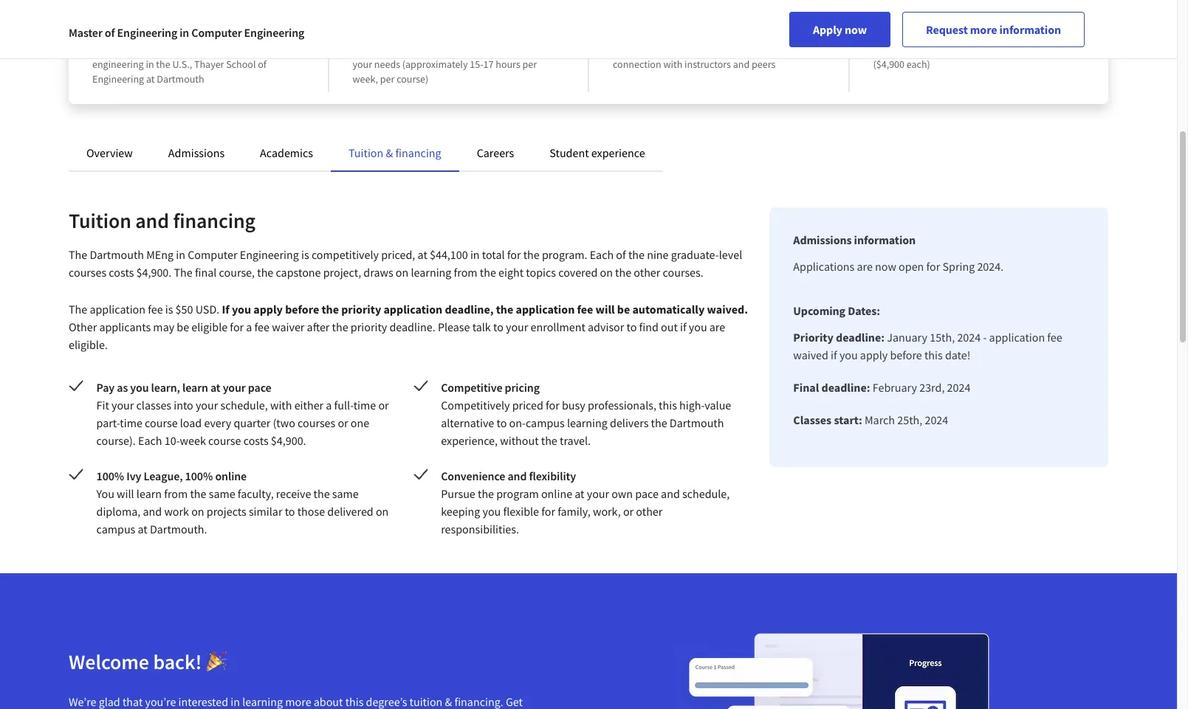 Task type: locate. For each thing, give the bounding box(es) containing it.
per left term
[[1016, 43, 1031, 56]]

from up work
[[164, 487, 188, 501]]

🎉
[[206, 649, 226, 675]]

dartmouth
[[157, 72, 204, 86], [90, 247, 144, 262], [670, 416, 724, 430]]

delivered
[[327, 504, 373, 519]]

2024 for final deadline: february 23rd, 2024
[[947, 380, 971, 395]]

per down needs
[[380, 72, 395, 86]]

in inside earn an ivy league degree from one of the first professional schools of engineering in the u.s., thayer school of engineering at dartmouth
[[146, 58, 154, 71]]

(approximately
[[402, 58, 468, 71]]

that left suits
[[523, 43, 540, 56]]

the down first
[[156, 58, 170, 71]]

2 horizontal spatial courses
[[926, 43, 959, 56]]

1 horizontal spatial per
[[522, 58, 537, 71]]

other inside the dartmouth meng in computer engineering is competitively priced, at $44,100 in total for the program. each of the nine graduate-level courses costs $4,900. the final course, the capstone project, draws on learning from the eight topics covered on the other courses.
[[634, 265, 660, 280]]

engineering down engineering
[[92, 72, 144, 86]]

to left the find
[[627, 320, 637, 334]]

your inside the application fee is $50 usd. if you apply before the priority application deadline, the application fee will be automatically waived. other applicants may be eligible for a fee waiver after the priority deadline. please talk to your enrollment advisor to find out if you are eligible.
[[506, 320, 528, 334]]

one down "full-"
[[351, 416, 369, 430]]

at inside "100% ivy league, 100% online you will learn from the same faculty, receive the same diploma, and work on projects similar to those delivered on campus at dartmouth."
[[138, 522, 147, 537]]

courses inside $44,100 total cost pay only for courses you enroll in per term ($4,900 each)
[[926, 43, 959, 56]]

overview link
[[86, 145, 133, 160]]

welcome
[[69, 649, 149, 675]]

deadline: up start:
[[821, 380, 870, 395]]

$44,100 inside $44,100 total cost pay only for courses you enroll in per term ($4,900 each)
[[873, 22, 922, 41]]

get
[[506, 694, 523, 709]]

0 vertical spatial &
[[386, 145, 393, 160]]

100% up you
[[96, 469, 124, 484]]

0 horizontal spatial tuition
[[69, 207, 131, 234]]

the inside the application fee is $50 usd. if you apply before the priority application deadline, the application fee will be automatically waived. other applicants may be eligible for a fee waiver after the priority deadline. please talk to your enrollment advisor to find out if you are eligible.
[[69, 302, 87, 317]]

or right "full-"
[[378, 398, 389, 413]]

pay inside $44,100 total cost pay only for courses you enroll in per term ($4,900 each)
[[873, 43, 889, 56]]

total
[[925, 22, 954, 41], [482, 247, 505, 262]]

0 vertical spatial a
[[246, 320, 252, 334]]

on down priced,
[[396, 265, 409, 280]]

0 horizontal spatial $44,100
[[430, 247, 468, 262]]

one inside the pay as you learn, learn at your pace fit your classes into your schedule, with either a full-time or part-time course load every quarter (two courses or one course). each 10-week course costs $4,900.
[[351, 416, 369, 430]]

deadline: down dates:
[[836, 330, 885, 345]]

application inside january 15th, 2024 - application fee waived if you apply before this date!
[[989, 330, 1045, 345]]

other down nine
[[634, 265, 660, 280]]

1 horizontal spatial &
[[445, 694, 452, 709]]

0 horizontal spatial admissions
[[168, 145, 225, 160]]

1 horizontal spatial program
[[496, 487, 539, 501]]

1 horizontal spatial are
[[857, 259, 873, 274]]

1 horizontal spatial learning
[[411, 265, 451, 280]]

2024.
[[977, 259, 1004, 274]]

financing for tuition & financing
[[395, 145, 441, 160]]

or down own
[[623, 504, 634, 519]]

on inside the lecture videos, hands-on projects, and connection with instructors and peers
[[710, 43, 721, 56]]

application up the "enrollment"
[[516, 302, 575, 317]]

from inside "100% ivy league, 100% online you will learn from the same faculty, receive the same diploma, and work on projects similar to those delivered on campus at dartmouth."
[[164, 487, 188, 501]]

$4,900.
[[136, 265, 172, 280], [271, 433, 306, 448]]

learning inside the dartmouth meng in computer engineering is competitively priced, at $44,100 in total for the program. each of the nine graduate-level courses costs $4,900. the final course, the capstone project, draws on learning from the eight topics covered on the other courses.
[[411, 265, 451, 280]]

program inside complete the program on the schedule that suits your needs (approximately 15-17 hours per week, per course)
[[413, 43, 450, 56]]

in right enroll
[[1006, 43, 1014, 56]]

$4,900. inside the dartmouth meng in computer engineering is competitively priced, at $44,100 in total for the program. each of the nine graduate-level courses costs $4,900. the final course, the capstone project, draws on learning from the eight topics covered on the other courses.
[[136, 265, 172, 280]]

0 vertical spatial computer
[[191, 25, 242, 40]]

0 vertical spatial will
[[596, 302, 615, 317]]

1 vertical spatial courses
[[69, 265, 106, 280]]

faculty,
[[238, 487, 274, 501]]

2 100% from the left
[[185, 469, 213, 484]]

0 horizontal spatial pay
[[96, 380, 115, 395]]

busy
[[562, 398, 585, 413]]

information up "applications are now open for spring 2024."
[[854, 233, 916, 247]]

your inside 'convenience and flexibility pursue the program online at your own pace and schedule, keeping you flexible for family, work, or other responsibilities.'
[[587, 487, 609, 501]]

before inside the application fee is $50 usd. if you apply before the priority application deadline, the application fee will be automatically waived. other applicants may be eligible for a fee waiver after the priority deadline. please talk to your enrollment advisor to find out if you are eligible.
[[285, 302, 319, 317]]

1 horizontal spatial courses
[[298, 416, 335, 430]]

1 vertical spatial one
[[351, 416, 369, 430]]

for up each)
[[911, 43, 924, 56]]

2024 right '23rd,'
[[947, 380, 971, 395]]

per inside $44,100 total cost pay only for courses you enroll in per term ($4,900 each)
[[1016, 43, 1031, 56]]

waived
[[793, 348, 828, 363]]

learning inside we're glad that you're interested in learning more about this degree's tuition & financing. get
[[242, 694, 283, 709]]

experience,
[[441, 433, 498, 448]]

1 vertical spatial from
[[164, 487, 188, 501]]

&
[[386, 145, 393, 160], [445, 694, 452, 709]]

1 horizontal spatial dartmouth
[[157, 72, 204, 86]]

fee up may
[[148, 302, 163, 317]]

pay
[[873, 43, 889, 56], [96, 380, 115, 395]]

100% right 'league,' at left
[[185, 469, 213, 484]]

1 horizontal spatial online
[[541, 487, 572, 501]]

same
[[209, 487, 235, 501], [332, 487, 359, 501]]

dartmouth inside earn an ivy league degree from one of the first professional schools of engineering in the u.s., thayer school of engineering at dartmouth
[[157, 72, 204, 86]]

the for dartmouth
[[69, 247, 87, 262]]

1 same from the left
[[209, 487, 235, 501]]

0 vertical spatial campus
[[526, 416, 565, 430]]

embedded module image image
[[651, 609, 1028, 710]]

1 horizontal spatial information
[[999, 22, 1061, 37]]

1 horizontal spatial ivy
[[143, 22, 161, 41]]

$4,900. inside the pay as you learn, learn at your pace fit your classes into your schedule, with either a full-time or part-time course load every quarter (two courses or one course). each 10-week course costs $4,900.
[[271, 433, 306, 448]]

will up diploma, at the left bottom
[[117, 487, 134, 501]]

that right glad
[[123, 694, 143, 709]]

computer for engineering
[[191, 25, 242, 40]]

pace inside the pay as you learn, learn at your pace fit your classes into your schedule, with either a full-time or part-time course load every quarter (two courses or one course). each 10-week course costs $4,900.
[[248, 380, 271, 395]]

0 vertical spatial learning
[[411, 265, 451, 280]]

and
[[763, 43, 779, 56], [733, 58, 750, 71], [135, 207, 169, 234], [508, 469, 527, 484], [661, 487, 680, 501], [143, 504, 162, 519]]

other right work,
[[636, 504, 663, 519]]

0 vertical spatial schedule,
[[220, 398, 268, 413]]

1 horizontal spatial $4,900.
[[271, 433, 306, 448]]

0 horizontal spatial course
[[145, 416, 178, 430]]

application right - at right top
[[989, 330, 1045, 345]]

learn inside "100% ivy league, 100% online you will learn from the same faculty, receive the same diploma, and work on projects similar to those delivered on campus at dartmouth."
[[136, 487, 162, 501]]

this down 15th, on the right of the page
[[924, 348, 943, 363]]

0 horizontal spatial before
[[285, 302, 319, 317]]

value
[[705, 398, 731, 413]]

and up peers
[[763, 43, 779, 56]]

a left waiver
[[246, 320, 252, 334]]

program.
[[542, 247, 587, 262]]

the right after
[[332, 320, 348, 334]]

2 vertical spatial this
[[345, 694, 364, 709]]

dartmouth inside competitive pricing competitively priced for busy professionals, this high-value alternative to on-campus learning delivers the dartmouth experience, without the travel.
[[670, 416, 724, 430]]

in right engineering
[[146, 58, 154, 71]]

date!
[[945, 348, 971, 363]]

request more information button
[[902, 12, 1085, 47]]

high-
[[679, 398, 705, 413]]

more inside button
[[970, 22, 997, 37]]

tuition
[[409, 694, 443, 709]]

for
[[911, 43, 924, 56], [507, 247, 521, 262], [926, 259, 940, 274], [230, 320, 244, 334], [546, 398, 560, 413], [541, 504, 555, 519]]

the up topics on the top of page
[[523, 247, 540, 262]]

a inside the pay as you learn, learn at your pace fit your classes into your schedule, with either a full-time or part-time course load every quarter (two courses or one course). each 10-week course costs $4,900.
[[326, 398, 332, 413]]

you down priority deadline:
[[839, 348, 858, 363]]

admissions
[[168, 145, 225, 160], [793, 233, 852, 247]]

2 horizontal spatial dartmouth
[[670, 416, 724, 430]]

pace right own
[[635, 487, 659, 501]]

0 vertical spatial be
[[617, 302, 630, 317]]

apply now button
[[789, 12, 890, 47]]

0 vertical spatial admissions
[[168, 145, 225, 160]]

0 horizontal spatial pace
[[248, 380, 271, 395]]

1 vertical spatial online
[[541, 487, 572, 501]]

1 horizontal spatial if
[[831, 348, 837, 363]]

0 horizontal spatial dartmouth
[[90, 247, 144, 262]]

for right eligible
[[230, 320, 244, 334]]

dartmouth left meng
[[90, 247, 144, 262]]

(two
[[273, 416, 295, 430]]

from
[[454, 265, 477, 280], [164, 487, 188, 501]]

1 vertical spatial time
[[120, 416, 142, 430]]

to left on-
[[497, 416, 507, 430]]

0 vertical spatial learn
[[182, 380, 208, 395]]

apply
[[813, 22, 842, 37]]

priority down draws
[[341, 302, 381, 317]]

1 vertical spatial pay
[[96, 380, 115, 395]]

1 vertical spatial dartmouth
[[90, 247, 144, 262]]

& inside we're glad that you're interested in learning more about this degree's tuition & financing. get
[[445, 694, 452, 709]]

for inside the dartmouth meng in computer engineering is competitively priced, at $44,100 in total for the program. each of the nine graduate-level courses costs $4,900. the final course, the capstone project, draws on learning from the eight topics covered on the other courses.
[[507, 247, 521, 262]]

to down "receive"
[[285, 504, 295, 519]]

be down $50
[[177, 320, 189, 334]]

courses
[[926, 43, 959, 56], [69, 265, 106, 280], [298, 416, 335, 430]]

and left work
[[143, 504, 162, 519]]

information up term
[[999, 22, 1061, 37]]

of left nine
[[616, 247, 626, 262]]

2 horizontal spatial or
[[623, 504, 634, 519]]

is inside the application fee is $50 usd. if you apply before the priority application deadline, the application fee will be automatically waived. other applicants may be eligible for a fee waiver after the priority deadline. please talk to your enrollment advisor to find out if you are eligible.
[[165, 302, 173, 317]]

1 horizontal spatial learn
[[182, 380, 208, 395]]

priority left deadline. at the left
[[351, 320, 387, 334]]

information
[[999, 22, 1061, 37], [854, 233, 916, 247]]

one inside earn an ivy league degree from one of the first professional schools of engineering in the u.s., thayer school of engineering at dartmouth
[[117, 43, 133, 56]]

costs up applicants on the top left
[[109, 265, 134, 280]]

1 vertical spatial is
[[165, 302, 173, 317]]

from up 'deadline,'
[[454, 265, 477, 280]]

january 15th, 2024 - application fee waived if you apply before this date!
[[793, 330, 1062, 363]]

applications are now open for spring 2024.
[[793, 259, 1004, 274]]

is up capstone on the top left
[[301, 247, 309, 262]]

computer inside the dartmouth meng in computer engineering is competitively priced, at $44,100 in total for the program. each of the nine graduate-level courses costs $4,900. the final course, the capstone project, draws on learning from the eight topics covered on the other courses.
[[188, 247, 237, 262]]

in right interested
[[231, 694, 240, 709]]

each inside the pay as you learn, learn at your pace fit your classes into your schedule, with either a full-time or part-time course load every quarter (two courses or one course). each 10-week course costs $4,900.
[[138, 433, 162, 448]]

the up dartmouth.
[[190, 487, 206, 501]]

week,
[[353, 72, 378, 86]]

glad
[[99, 694, 120, 709]]

2024 for classes start: march 25th, 2024
[[925, 413, 948, 428]]

after
[[307, 320, 330, 334]]

0 vertical spatial tuition
[[349, 145, 383, 160]]

tuition & financing link
[[349, 145, 441, 160]]

courses inside the pay as you learn, learn at your pace fit your classes into your schedule, with either a full-time or part-time course load every quarter (two courses or one course). each 10-week course costs $4,900.
[[298, 416, 335, 430]]

with inside the lecture videos, hands-on projects, and connection with instructors and peers
[[663, 58, 682, 71]]

meng
[[146, 247, 174, 262]]

master
[[69, 25, 102, 40]]

1 horizontal spatial admissions
[[793, 233, 852, 247]]

0 vertical spatial financing
[[395, 145, 441, 160]]

priced
[[512, 398, 543, 413]]

courses inside the dartmouth meng in computer engineering is competitively priced, at $44,100 in total for the program. each of the nine graduate-level courses costs $4,900. the final course, the capstone project, draws on learning from the eight topics covered on the other courses.
[[69, 265, 106, 280]]

0 horizontal spatial $4,900.
[[136, 265, 172, 280]]

0 horizontal spatial costs
[[109, 265, 134, 280]]

the dartmouth meng in computer engineering is competitively priced, at $44,100 in total for the program. each of the nine graduate-level courses costs $4,900. the final course, the capstone project, draws on learning from the eight topics covered on the other courses.
[[69, 247, 742, 280]]

or for convenience and flexibility pursue the program online at your own pace and schedule, keeping you flexible for family, work, or other responsibilities.
[[623, 504, 634, 519]]

campus down diploma, at the left bottom
[[96, 522, 135, 537]]

for left family,
[[541, 504, 555, 519]]

ivy
[[143, 22, 161, 41], [126, 469, 141, 484]]

1 vertical spatial before
[[890, 348, 922, 363]]

enrollment
[[531, 320, 585, 334]]

a
[[246, 320, 252, 334], [326, 398, 332, 413]]

courses down either
[[298, 416, 335, 430]]

more
[[970, 22, 997, 37], [285, 694, 311, 709]]

campus down priced
[[526, 416, 565, 430]]

more left about
[[285, 694, 311, 709]]

0 horizontal spatial total
[[482, 247, 505, 262]]

needs
[[374, 58, 400, 71]]

experience
[[591, 145, 645, 160]]

learning right interested
[[242, 694, 283, 709]]

schedule, inside the pay as you learn, learn at your pace fit your classes into your schedule, with either a full-time or part-time course load every quarter (two courses or one course). each 10-week course costs $4,900.
[[220, 398, 268, 413]]

tuition for tuition and financing
[[69, 207, 131, 234]]

competitive
[[441, 380, 502, 395]]

competitively
[[441, 398, 510, 413]]

learn inside the pay as you learn, learn at your pace fit your classes into your schedule, with either a full-time or part-time course load every quarter (two courses or one course). each 10-week course costs $4,900.
[[182, 380, 208, 395]]

0 horizontal spatial will
[[117, 487, 134, 501]]

0 vertical spatial apply
[[253, 302, 283, 317]]

total left "cost"
[[925, 22, 954, 41]]

in right meng
[[176, 247, 185, 262]]

that
[[523, 43, 540, 56], [123, 694, 143, 709]]

classes
[[793, 413, 832, 428]]

dartmouth down high-
[[670, 416, 724, 430]]

each
[[590, 247, 614, 262], [138, 433, 162, 448]]

if inside the application fee is $50 usd. if you apply before the priority application deadline, the application fee will be automatically waived. other applicants may be eligible for a fee waiver after the priority deadline. please talk to your enrollment advisor to find out if you are eligible.
[[680, 320, 686, 334]]

in inside we're glad that you're interested in learning more about this degree's tuition & financing. get
[[231, 694, 240, 709]]

learning down priced,
[[411, 265, 451, 280]]

for inside competitive pricing competitively priced for busy professionals, this high-value alternative to on-campus learning delivers the dartmouth experience, without the travel.
[[546, 398, 560, 413]]

$44,100 up the only
[[873, 22, 922, 41]]

about
[[314, 694, 343, 709]]

at
[[146, 72, 155, 86], [418, 247, 427, 262], [210, 380, 220, 395], [575, 487, 584, 501], [138, 522, 147, 537]]

1 horizontal spatial course
[[208, 433, 241, 448]]

2 vertical spatial courses
[[298, 416, 335, 430]]

0 vertical spatial before
[[285, 302, 319, 317]]

learn down 'league,' at left
[[136, 487, 162, 501]]

1 horizontal spatial each
[[590, 247, 614, 262]]

if
[[222, 302, 229, 317]]

0 vertical spatial that
[[523, 43, 540, 56]]

time up course).
[[120, 416, 142, 430]]

0 horizontal spatial schedule,
[[220, 398, 268, 413]]

peers
[[752, 58, 776, 71]]

computer up professional in the left top of the page
[[191, 25, 242, 40]]

1 horizontal spatial more
[[970, 22, 997, 37]]

or down "full-"
[[338, 416, 348, 430]]

1 horizontal spatial 100%
[[185, 469, 213, 484]]

with inside the pay as you learn, learn at your pace fit your classes into your schedule, with either a full-time or part-time course load every quarter (two courses or one course). each 10-week course costs $4,900.
[[270, 398, 292, 413]]

1 vertical spatial campus
[[96, 522, 135, 537]]

0 vertical spatial is
[[301, 247, 309, 262]]

17
[[483, 58, 494, 71]]

1 vertical spatial &
[[445, 694, 452, 709]]

of down an
[[135, 43, 144, 56]]

at inside 'convenience and flexibility pursue the program online at your own pace and schedule, keeping you flexible for family, work, or other responsibilities.'
[[575, 487, 584, 501]]

from
[[92, 43, 115, 56]]

february
[[873, 380, 917, 395]]

admissions for admissions
[[168, 145, 225, 160]]

0 horizontal spatial campus
[[96, 522, 135, 537]]

1 horizontal spatial will
[[596, 302, 615, 317]]

0 horizontal spatial per
[[380, 72, 395, 86]]

is left $50
[[165, 302, 173, 317]]

per
[[1016, 43, 1031, 56], [522, 58, 537, 71], [380, 72, 395, 86]]

1 horizontal spatial same
[[332, 487, 359, 501]]

you inside 'convenience and flexibility pursue the program online at your own pace and schedule, keeping you flexible for family, work, or other responsibilities.'
[[483, 504, 501, 519]]

usd.
[[195, 302, 219, 317]]

deadline: for final
[[821, 380, 870, 395]]

1 vertical spatial this
[[659, 398, 677, 413]]

you inside $44,100 total cost pay only for courses you enroll in per term ($4,900 each)
[[961, 43, 977, 56]]

will up 'advisor'
[[596, 302, 615, 317]]

and inside "100% ivy league, 100% online you will learn from the same faculty, receive the same diploma, and work on projects similar to those delivered on campus at dartmouth."
[[143, 504, 162, 519]]

apply up waiver
[[253, 302, 283, 317]]

0 horizontal spatial be
[[177, 320, 189, 334]]

0 vertical spatial courses
[[926, 43, 959, 56]]

own
[[612, 487, 633, 501]]

1 vertical spatial each
[[138, 433, 162, 448]]

0 horizontal spatial time
[[120, 416, 142, 430]]

videos,
[[647, 43, 678, 56]]

0 horizontal spatial more
[[285, 694, 311, 709]]

learn
[[182, 380, 208, 395], [136, 487, 162, 501]]

0 horizontal spatial with
[[270, 398, 292, 413]]

you inside january 15th, 2024 - application fee waived if you apply before this date!
[[839, 348, 858, 363]]

be
[[617, 302, 630, 317], [177, 320, 189, 334]]

before down january
[[890, 348, 922, 363]]

costs down quarter
[[243, 433, 269, 448]]

on up (approximately
[[452, 43, 463, 56]]

to inside competitive pricing competitively priced for busy professionals, this high-value alternative to on-campus learning delivers the dartmouth experience, without the travel.
[[497, 416, 507, 430]]

each inside the dartmouth meng in computer engineering is competitively priced, at $44,100 in total for the program. each of the nine graduate-level courses costs $4,900. the final course, the capstone project, draws on learning from the eight topics covered on the other courses.
[[590, 247, 614, 262]]

financing for tuition and financing
[[173, 207, 255, 234]]

0 horizontal spatial online
[[215, 469, 247, 484]]

admissions for admissions information
[[793, 233, 852, 247]]

1 vertical spatial costs
[[243, 433, 269, 448]]

for up eight
[[507, 247, 521, 262]]

total inside the dartmouth meng in computer engineering is competitively priced, at $44,100 in total for the program. each of the nine graduate-level courses costs $4,900. the final course, the capstone project, draws on learning from the eight topics covered on the other courses.
[[482, 247, 505, 262]]

that inside we're glad that you're interested in learning more about this degree's tuition & financing. get
[[123, 694, 143, 709]]

may
[[153, 320, 174, 334]]

the up needs
[[397, 43, 411, 56]]

and right own
[[661, 487, 680, 501]]

0 vertical spatial pace
[[248, 380, 271, 395]]

costs inside the pay as you learn, learn at your pace fit your classes into your schedule, with either a full-time or part-time course load every quarter (two courses or one course). each 10-week course costs $4,900.
[[243, 433, 269, 448]]

the right "covered"
[[615, 265, 631, 280]]

online down flexibility
[[541, 487, 572, 501]]

engineering up capstone on the top left
[[240, 247, 299, 262]]

0 vertical spatial priority
[[341, 302, 381, 317]]

level
[[719, 247, 742, 262]]

careers link
[[477, 145, 514, 160]]

priced,
[[381, 247, 415, 262]]

deadline:
[[836, 330, 885, 345], [821, 380, 870, 395]]

will inside "100% ivy league, 100% online you will learn from the same faculty, receive the same diploma, and work on projects similar to those delivered on campus at dartmouth."
[[117, 487, 134, 501]]

your
[[353, 58, 372, 71], [506, 320, 528, 334], [223, 380, 246, 395], [111, 398, 134, 413], [196, 398, 218, 413], [587, 487, 609, 501]]

1 vertical spatial are
[[709, 320, 725, 334]]

cost
[[957, 22, 983, 41]]

$4,900. down the (two
[[271, 433, 306, 448]]

in
[[180, 25, 189, 40], [1006, 43, 1014, 56], [146, 58, 154, 71], [176, 247, 185, 262], [470, 247, 480, 262], [231, 694, 240, 709]]

now right apply
[[845, 22, 867, 37]]

march
[[865, 413, 895, 428]]

0 vertical spatial $44,100
[[873, 22, 922, 41]]

from inside the dartmouth meng in computer engineering is competitively priced, at $44,100 in total for the program. each of the nine graduate-level courses costs $4,900. the final course, the capstone project, draws on learning from the eight topics covered on the other courses.
[[454, 265, 477, 280]]

0 vertical spatial pay
[[873, 43, 889, 56]]

for inside $44,100 total cost pay only for courses you enroll in per term ($4,900 each)
[[911, 43, 924, 56]]

fee right - at right top
[[1047, 330, 1062, 345]]

learning up the "travel."
[[567, 416, 608, 430]]

1 vertical spatial learn
[[136, 487, 162, 501]]

total up eight
[[482, 247, 505, 262]]

0 horizontal spatial ivy
[[126, 469, 141, 484]]

0 vertical spatial information
[[999, 22, 1061, 37]]

courses.
[[663, 265, 703, 280]]

1 vertical spatial $44,100
[[430, 247, 468, 262]]

work
[[164, 504, 189, 519]]

1 vertical spatial will
[[117, 487, 134, 501]]

1 vertical spatial $4,900.
[[271, 433, 306, 448]]

1 horizontal spatial financing
[[395, 145, 441, 160]]

full-
[[334, 398, 353, 413]]

for inside 'convenience and flexibility pursue the program online at your own pace and schedule, keeping you flexible for family, work, or other responsibilities.'
[[541, 504, 555, 519]]

same up projects on the bottom left
[[209, 487, 235, 501]]

start:
[[834, 413, 862, 428]]

or inside 'convenience and flexibility pursue the program online at your own pace and schedule, keeping you flexible for family, work, or other responsibilities.'
[[623, 504, 634, 519]]

1 horizontal spatial costs
[[243, 433, 269, 448]]

on
[[452, 43, 463, 56], [710, 43, 721, 56], [396, 265, 409, 280], [600, 265, 613, 280], [191, 504, 204, 519], [376, 504, 389, 519]]

1 vertical spatial schedule,
[[682, 487, 730, 501]]

0 vertical spatial the
[[69, 247, 87, 262]]

0 horizontal spatial learn
[[136, 487, 162, 501]]

online up the faculty,
[[215, 469, 247, 484]]

academics
[[260, 145, 313, 160]]

1 horizontal spatial $44,100
[[873, 22, 922, 41]]

ivy right an
[[143, 22, 161, 41]]

0 vertical spatial or
[[378, 398, 389, 413]]

1 vertical spatial computer
[[188, 247, 237, 262]]

0 horizontal spatial if
[[680, 320, 686, 334]]

with down videos,
[[663, 58, 682, 71]]

the down convenience
[[478, 487, 494, 501]]

each)
[[907, 58, 930, 71]]

at inside earn an ivy league degree from one of the first professional schools of engineering in the u.s., thayer school of engineering at dartmouth
[[146, 72, 155, 86]]



Task type: describe. For each thing, give the bounding box(es) containing it.
you right out
[[689, 320, 707, 334]]

thayer
[[194, 58, 224, 71]]

campus inside "100% ivy league, 100% online you will learn from the same faculty, receive the same diploma, and work on projects similar to those delivered on campus at dartmouth."
[[96, 522, 135, 537]]

costs inside the dartmouth meng in computer engineering is competitively priced, at $44,100 in total for the program. each of the nine graduate-level courses costs $4,900. the final course, the capstone project, draws on learning from the eight topics covered on the other courses.
[[109, 265, 134, 280]]

project,
[[323, 265, 361, 280]]

january
[[887, 330, 927, 345]]

only
[[891, 43, 909, 56]]

tuition & financing
[[349, 145, 441, 160]]

request
[[926, 22, 968, 37]]

0 horizontal spatial &
[[386, 145, 393, 160]]

online inside "100% ivy league, 100% online you will learn from the same faculty, receive the same diploma, and work on projects similar to those delivered on campus at dartmouth."
[[215, 469, 247, 484]]

2 same from the left
[[332, 487, 359, 501]]

apply inside the application fee is $50 usd. if you apply before the priority application deadline, the application fee will be automatically waived. other applicants may be eligible for a fee waiver after the priority deadline. please talk to your enrollment advisor to find out if you are eligible.
[[253, 302, 283, 317]]

other inside 'convenience and flexibility pursue the program online at your own pace and schedule, keeping you flexible for family, work, or other responsibilities.'
[[636, 504, 663, 519]]

alternative
[[441, 416, 494, 430]]

on right "covered"
[[600, 265, 613, 280]]

interested
[[178, 694, 228, 709]]

that inside complete the program on the schedule that suits your needs (approximately 15-17 hours per week, per course)
[[523, 43, 540, 56]]

on right work
[[191, 504, 204, 519]]

application up applicants on the top left
[[90, 302, 145, 317]]

convenience
[[441, 469, 505, 484]]

fee inside january 15th, 2024 - application fee waived if you apply before this date!
[[1047, 330, 1062, 345]]

admissions link
[[168, 145, 225, 160]]

final deadline: february 23rd, 2024
[[793, 380, 971, 395]]

pace inside 'convenience and flexibility pursue the program online at your own pace and schedule, keeping you flexible for family, work, or other responsibilities.'
[[635, 487, 659, 501]]

the right the delivers
[[651, 416, 667, 430]]

dartmouth inside the dartmouth meng in computer engineering is competitively priced, at $44,100 in total for the program. each of the nine graduate-level courses costs $4,900. the final course, the capstone project, draws on learning from the eight topics covered on the other courses.
[[90, 247, 144, 262]]

in up professional in the left top of the page
[[180, 25, 189, 40]]

enroll
[[979, 43, 1004, 56]]

and left flexibility
[[508, 469, 527, 484]]

the left the "travel."
[[541, 433, 557, 448]]

hands-
[[680, 43, 710, 56]]

eligible.
[[69, 337, 108, 352]]

on inside complete the program on the schedule that suits your needs (approximately 15-17 hours per week, per course)
[[452, 43, 463, 56]]

the left nine
[[628, 247, 645, 262]]

this inside january 15th, 2024 - application fee waived if you apply before this date!
[[924, 348, 943, 363]]

your inside complete the program on the schedule that suits your needs (approximately 15-17 hours per week, per course)
[[353, 58, 372, 71]]

draws
[[364, 265, 393, 280]]

degree's
[[366, 694, 407, 709]]

responsibilities.
[[441, 522, 519, 537]]

applicants
[[99, 320, 151, 334]]

similar
[[249, 504, 282, 519]]

a inside the application fee is $50 usd. if you apply before the priority application deadline, the application fee will be automatically waived. other applicants may be eligible for a fee waiver after the priority deadline. please talk to your enrollment advisor to find out if you are eligible.
[[246, 320, 252, 334]]

instructors
[[685, 58, 731, 71]]

the up 15-
[[465, 43, 480, 56]]

as
[[117, 380, 128, 395]]

online inside 'convenience and flexibility pursue the program online at your own pace and schedule, keeping you flexible for family, work, or other responsibilities.'
[[541, 487, 572, 501]]

welcome back! 🎉
[[69, 649, 226, 675]]

at inside the dartmouth meng in computer engineering is competitively priced, at $44,100 in total for the program. each of the nine graduate-level courses costs $4,900. the final course, the capstone project, draws on learning from the eight topics covered on the other courses.
[[418, 247, 427, 262]]

this inside competitive pricing competitively priced for busy professionals, this high-value alternative to on-campus learning delivers the dartmouth experience, without the travel.
[[659, 398, 677, 413]]

competitively
[[312, 247, 379, 262]]

you inside the pay as you learn, learn at your pace fit your classes into your schedule, with either a full-time or part-time course load every quarter (two courses or one course). each 10-week course costs $4,900.
[[130, 380, 149, 395]]

convenience and flexibility pursue the program online at your own pace and schedule, keeping you flexible for family, work, or other responsibilities.
[[441, 469, 730, 537]]

computer for meng
[[188, 247, 237, 262]]

on right delivered at the bottom left of the page
[[376, 504, 389, 519]]

0 vertical spatial are
[[857, 259, 873, 274]]

we're
[[69, 694, 96, 709]]

student experience
[[550, 145, 645, 160]]

into
[[174, 398, 193, 413]]

tuition and financing
[[69, 207, 255, 234]]

earn
[[92, 22, 121, 41]]

family,
[[558, 504, 591, 519]]

priority
[[793, 330, 833, 345]]

student
[[550, 145, 589, 160]]

0 vertical spatial time
[[353, 398, 376, 413]]

1 vertical spatial now
[[875, 259, 896, 274]]

on-
[[509, 416, 526, 430]]

quarter
[[234, 416, 270, 430]]

0 horizontal spatial or
[[338, 416, 348, 430]]

application up deadline. at the left
[[384, 302, 442, 317]]

professional
[[181, 43, 234, 56]]

tuition for tuition & financing
[[349, 145, 383, 160]]

the up after
[[321, 302, 339, 317]]

course)
[[397, 72, 428, 86]]

nine
[[647, 247, 669, 262]]

you right if at the left top of page
[[232, 302, 251, 317]]

$44,100 inside the dartmouth meng in computer engineering is competitively priced, at $44,100 in total for the program. each of the nine graduate-level courses costs $4,900. the final course, the capstone project, draws on learning from the eight topics covered on the other courses.
[[430, 247, 468, 262]]

of inside the dartmouth meng in computer engineering is competitively priced, at $44,100 in total for the program. each of the nine graduate-level courses costs $4,900. the final course, the capstone project, draws on learning from the eight topics covered on the other courses.
[[616, 247, 626, 262]]

first
[[162, 43, 179, 56]]

1 vertical spatial be
[[177, 320, 189, 334]]

earn an ivy league degree from one of the first professional schools of engineering in the u.s., thayer school of engineering at dartmouth
[[92, 22, 280, 86]]

to right talk
[[493, 320, 503, 334]]

keeping
[[441, 504, 480, 519]]

the left first
[[146, 43, 160, 56]]

this inside we're glad that you're interested in learning more about this degree's tuition & financing. get
[[345, 694, 364, 709]]

0 vertical spatial course
[[145, 416, 178, 430]]

schedule, inside 'convenience and flexibility pursue the program online at your own pace and schedule, keeping you flexible for family, work, or other responsibilities.'
[[682, 487, 730, 501]]

for right open on the top
[[926, 259, 940, 274]]

more inside we're glad that you're interested in learning more about this degree's tuition & financing. get
[[285, 694, 311, 709]]

league,
[[144, 469, 183, 484]]

to inside "100% ivy league, 100% online you will learn from the same faculty, receive the same diploma, and work on projects similar to those delivered on campus at dartmouth."
[[285, 504, 295, 519]]

deadline,
[[445, 302, 494, 317]]

travel.
[[560, 433, 591, 448]]

other
[[69, 320, 97, 334]]

projects,
[[723, 43, 761, 56]]

are inside the application fee is $50 usd. if you apply before the priority application deadline, the application fee will be automatically waived. other applicants may be eligible for a fee waiver after the priority deadline. please talk to your enrollment advisor to find out if you are eligible.
[[709, 320, 725, 334]]

learning inside competitive pricing competitively priced for busy professionals, this high-value alternative to on-campus learning delivers the dartmouth experience, without the travel.
[[567, 416, 608, 430]]

classes
[[136, 398, 171, 413]]

professionals,
[[588, 398, 656, 413]]

open
[[899, 259, 924, 274]]

the for application
[[69, 302, 87, 317]]

eligible
[[191, 320, 228, 334]]

at inside the pay as you learn, learn at your pace fit your classes into your schedule, with either a full-time or part-time course load every quarter (two courses or one course). each 10-week course costs $4,900.
[[210, 380, 220, 395]]

of right schools
[[271, 43, 280, 56]]

load
[[180, 416, 202, 430]]

1 vertical spatial the
[[174, 265, 192, 280]]

engineering inside the dartmouth meng in computer engineering is competitively priced, at $44,100 in total for the program. each of the nine graduate-level courses costs $4,900. the final course, the capstone project, draws on learning from the eight topics covered on the other courses.
[[240, 247, 299, 262]]

academics link
[[260, 145, 313, 160]]

the left eight
[[480, 265, 496, 280]]

eight
[[498, 265, 524, 280]]

in inside $44,100 total cost pay only for courses you enroll in per term ($4,900 each)
[[1006, 43, 1014, 56]]

fee left waiver
[[254, 320, 269, 334]]

lecture
[[613, 43, 645, 56]]

and down projects,
[[733, 58, 750, 71]]

total inside $44,100 total cost pay only for courses you enroll in per term ($4,900 each)
[[925, 22, 954, 41]]

schools
[[236, 43, 269, 56]]

flexibility
[[529, 469, 576, 484]]

now inside button
[[845, 22, 867, 37]]

15th,
[[930, 330, 955, 345]]

of down schools
[[258, 58, 267, 71]]

1 100% from the left
[[96, 469, 124, 484]]

the up those
[[313, 487, 330, 501]]

-
[[983, 330, 987, 345]]

23rd,
[[919, 380, 945, 395]]

the inside 'convenience and flexibility pursue the program online at your own pace and schedule, keeping you flexible for family, work, or other responsibilities.'
[[478, 487, 494, 501]]

apply inside january 15th, 2024 - application fee waived if you apply before this date!
[[860, 348, 888, 363]]

pay inside the pay as you learn, learn at your pace fit your classes into your schedule, with either a full-time or part-time course load every quarter (two courses or one course). each 10-week course costs $4,900.
[[96, 380, 115, 395]]

projects
[[207, 504, 246, 519]]

the application fee is $50 usd. if you apply before the priority application deadline, the application fee will be automatically waived. other applicants may be eligible for a fee waiver after the priority deadline. please talk to your enrollment advisor to find out if you are eligible.
[[69, 302, 748, 352]]

fee up 'advisor'
[[577, 302, 593, 317]]

automatically
[[632, 302, 705, 317]]

or for pay as you learn, learn at your pace fit your classes into your schedule, with either a full-time or part-time course load every quarter (two courses or one course). each 10-week course costs $4,900.
[[378, 398, 389, 413]]

connection
[[613, 58, 661, 71]]

dartmouth.
[[150, 522, 207, 537]]

program inside 'convenience and flexibility pursue the program online at your own pace and schedule, keeping you flexible for family, work, or other responsibilities.'
[[496, 487, 539, 501]]

upcoming
[[793, 303, 846, 318]]

engineering up schools
[[244, 25, 304, 40]]

and up meng
[[135, 207, 169, 234]]

campus inside competitive pricing competitively priced for busy professionals, this high-value alternative to on-campus learning delivers the dartmouth experience, without the travel.
[[526, 416, 565, 430]]

diploma,
[[96, 504, 141, 519]]

request more information
[[926, 22, 1061, 37]]

the right 'deadline,'
[[496, 302, 513, 317]]

for inside the application fee is $50 usd. if you apply before the priority application deadline, the application fee will be automatically waived. other applicants may be eligible for a fee waiver after the priority deadline. please talk to your enrollment advisor to find out if you are eligible.
[[230, 320, 244, 334]]

admissions information
[[793, 233, 916, 247]]

1 vertical spatial priority
[[351, 320, 387, 334]]

0 horizontal spatial information
[[854, 233, 916, 247]]

before inside january 15th, 2024 - application fee waived if you apply before this date!
[[890, 348, 922, 363]]

10-
[[164, 433, 180, 448]]

ivy inside earn an ivy league degree from one of the first professional schools of engineering in the u.s., thayer school of engineering at dartmouth
[[143, 22, 161, 41]]

($4,900
[[873, 58, 905, 71]]

in up 'deadline,'
[[470, 247, 480, 262]]

upcoming dates:
[[793, 303, 880, 318]]

$44,100 total cost pay only for courses you enroll in per term ($4,900 each)
[[873, 22, 1053, 71]]

if inside january 15th, 2024 - application fee waived if you apply before this date!
[[831, 348, 837, 363]]

spring
[[943, 259, 975, 274]]

will inside the application fee is $50 usd. if you apply before the priority application deadline, the application fee will be automatically waived. other applicants may be eligible for a fee waiver after the priority deadline. please talk to your enrollment advisor to find out if you are eligible.
[[596, 302, 615, 317]]

final
[[195, 265, 217, 280]]

engineering up first
[[117, 25, 177, 40]]

information inside button
[[999, 22, 1061, 37]]

deadline: for priority
[[836, 330, 885, 345]]

1 vertical spatial course
[[208, 433, 241, 448]]

2024 inside january 15th, 2024 - application fee waived if you apply before this date!
[[957, 330, 981, 345]]

of up from
[[105, 25, 115, 40]]

waiver
[[272, 320, 305, 334]]

is inside the dartmouth meng in computer engineering is competitively priced, at $44,100 in total for the program. each of the nine graduate-level courses costs $4,900. the final course, the capstone project, draws on learning from the eight topics covered on the other courses.
[[301, 247, 309, 262]]

advisor
[[588, 320, 624, 334]]

the right course,
[[257, 265, 273, 280]]

u.s.,
[[172, 58, 192, 71]]

engineering inside earn an ivy league degree from one of the first professional schools of engineering in the u.s., thayer school of engineering at dartmouth
[[92, 72, 144, 86]]

fit
[[96, 398, 109, 413]]

ivy inside "100% ivy league, 100% online you will learn from the same faculty, receive the same diploma, and work on projects similar to those delivered on campus at dartmouth."
[[126, 469, 141, 484]]

talk
[[472, 320, 491, 334]]



Task type: vqa. For each thing, say whether or not it's contained in the screenshot.
the step
no



